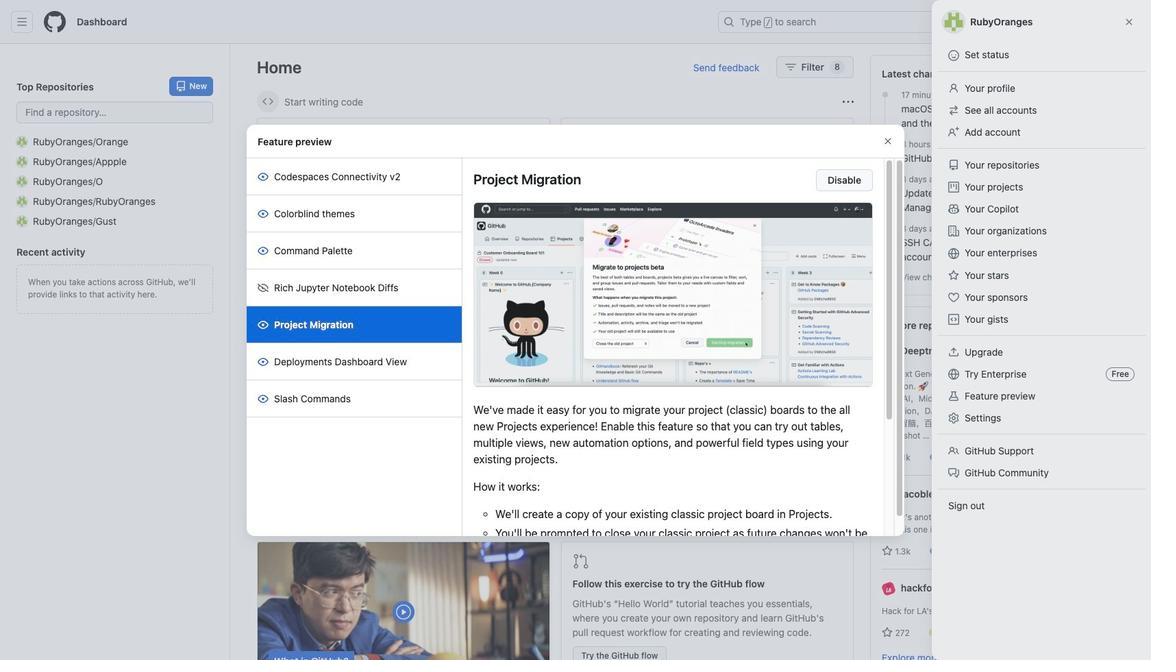 Task type: vqa. For each thing, say whether or not it's contained in the screenshot.
the top your
no



Task type: locate. For each thing, give the bounding box(es) containing it.
star image
[[882, 546, 893, 557], [882, 627, 893, 638]]

2 star image from the top
[[882, 627, 893, 638]]

0 vertical spatial star image
[[882, 546, 893, 557]]

1 vertical spatial star image
[[882, 627, 893, 638]]

homepage image
[[44, 11, 66, 33]]

1 vertical spatial dot fill image
[[880, 223, 891, 234]]

0 vertical spatial dot fill image
[[880, 173, 891, 184]]

account element
[[0, 44, 230, 660]]

dot fill image
[[880, 89, 891, 100], [880, 139, 891, 149]]

1 star image from the top
[[882, 546, 893, 557]]

1 dot fill image from the top
[[880, 173, 891, 184]]

dot fill image
[[880, 173, 891, 184], [880, 223, 891, 234]]

1 vertical spatial dot fill image
[[880, 139, 891, 149]]

0 vertical spatial dot fill image
[[880, 89, 891, 100]]

star image
[[882, 452, 893, 463]]



Task type: describe. For each thing, give the bounding box(es) containing it.
1 dot fill image from the top
[[880, 89, 891, 100]]

command palette image
[[942, 16, 953, 27]]

explore element
[[871, 55, 1115, 660]]

explore repositories navigation
[[871, 306, 1115, 660]]

triangle down image
[[1001, 16, 1012, 27]]

2 dot fill image from the top
[[880, 223, 891, 234]]

plus image
[[985, 16, 996, 27]]

2 dot fill image from the top
[[880, 139, 891, 149]]

issue opened image
[[1032, 16, 1043, 27]]



